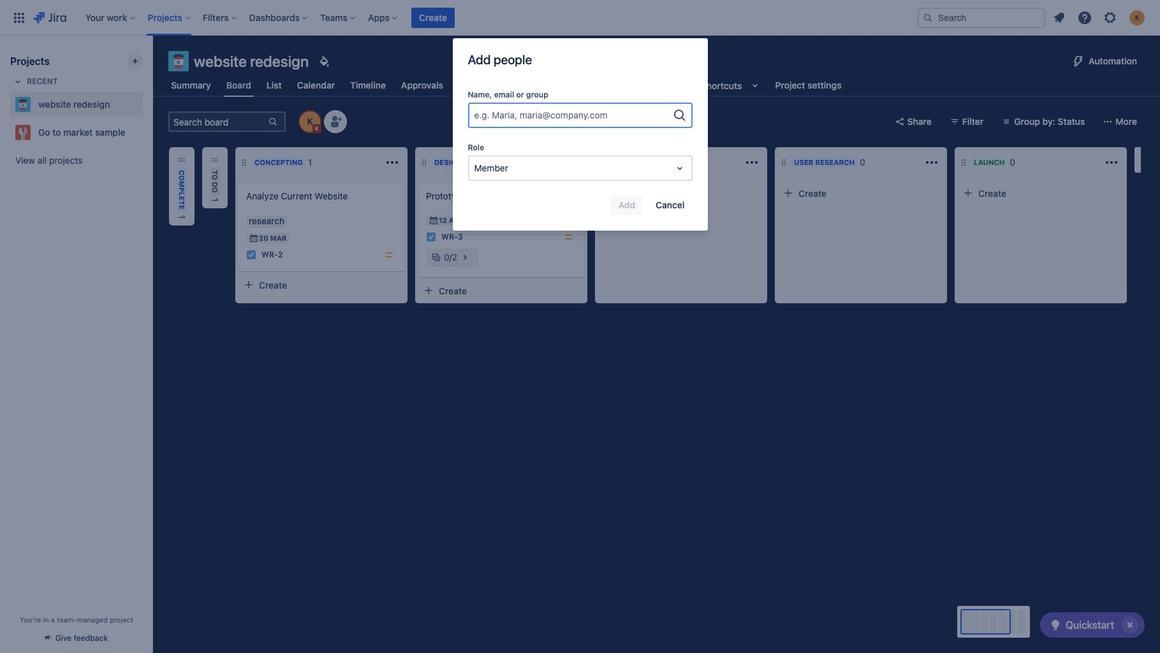 Task type: locate. For each thing, give the bounding box(es) containing it.
search image
[[923, 12, 933, 23]]

design 1
[[434, 157, 471, 168]]

20 mar
[[259, 234, 287, 242]]

1 e from the top
[[178, 196, 186, 201]]

create button for prototyping
[[418, 281, 584, 301]]

1 horizontal spatial wr-
[[441, 232, 458, 242]]

0 horizontal spatial website
[[38, 99, 71, 110]]

2 down wr-3 link
[[452, 252, 457, 263]]

view all projects link
[[10, 149, 143, 172]]

create for prototyping
[[439, 285, 467, 296]]

settings
[[808, 80, 842, 91]]

design
[[434, 158, 462, 166]]

e down p
[[178, 196, 186, 201]]

calendar link
[[295, 74, 337, 97]]

to
[[52, 127, 61, 138]]

t
[[178, 201, 186, 206]]

automation
[[1089, 55, 1137, 66]]

create column image
[[1140, 152, 1155, 168]]

1 horizontal spatial redesign
[[250, 52, 309, 70]]

team-
[[57, 616, 77, 624]]

1 horizontal spatial 2
[[452, 252, 457, 263]]

in
[[43, 616, 49, 624]]

1 vertical spatial wr-
[[261, 250, 278, 260]]

3
[[458, 232, 463, 242]]

0 / 2
[[444, 252, 457, 263]]

list
[[267, 80, 282, 91]]

t o d o 1
[[210, 170, 221, 202]]

a
[[51, 616, 55, 624]]

name, email or group
[[468, 90, 548, 99]]

add people dialog
[[452, 38, 708, 231]]

website up board
[[194, 52, 247, 70]]

tab list
[[161, 74, 852, 97]]

redesign
[[250, 52, 309, 70], [73, 99, 110, 110]]

list link
[[264, 74, 284, 97]]

medium image
[[564, 232, 574, 242], [384, 250, 394, 260]]

1 horizontal spatial medium image
[[564, 232, 574, 242]]

website down 'recent'
[[38, 99, 71, 110]]

1 vertical spatial medium image
[[384, 250, 394, 260]]

0 horizontal spatial website redesign
[[38, 99, 110, 110]]

2 down mar
[[278, 250, 283, 260]]

managed
[[77, 616, 108, 624]]

0 right research
[[860, 157, 865, 168]]

0 left the show subtasks image at left top
[[444, 252, 449, 263]]

people
[[494, 52, 532, 67]]

due date: 20 march 2024 element
[[249, 233, 287, 244]]

task image
[[426, 232, 436, 242]]

2 e from the top
[[178, 206, 186, 210]]

website redesign
[[194, 52, 309, 70], [38, 99, 110, 110]]

summary link
[[168, 74, 214, 97]]

show subtasks image
[[457, 250, 473, 265]]

current
[[281, 191, 312, 202]]

go to market sample
[[38, 127, 125, 138]]

o up p
[[178, 176, 186, 181]]

due date: 12 april 2024 image
[[429, 216, 439, 226]]

view all projects
[[15, 155, 83, 166]]

role
[[468, 143, 484, 152]]

cancel button
[[648, 195, 692, 216]]

jira image
[[33, 10, 66, 25], [33, 10, 66, 25]]

recent
[[27, 77, 58, 86]]

0 vertical spatial website redesign
[[194, 52, 309, 70]]

p
[[178, 187, 186, 192]]

e down l
[[178, 206, 186, 210]]

concepting
[[254, 158, 303, 166]]

1 horizontal spatial 0
[[860, 157, 865, 168]]

redesign up go to market sample
[[73, 99, 110, 110]]

collapse recent projects image
[[10, 74, 26, 89]]

0 vertical spatial medium image
[[564, 232, 574, 242]]

create for analyze current website
[[259, 280, 287, 290]]

create button
[[411, 7, 455, 28], [598, 183, 764, 203], [778, 183, 944, 203], [958, 183, 1124, 203], [239, 275, 404, 295], [418, 281, 584, 301]]

project
[[110, 616, 133, 624]]

forms link
[[456, 74, 488, 97]]

wr- down due date: 20 march 2024 element
[[261, 250, 278, 260]]

you're
[[20, 616, 41, 624]]

1 horizontal spatial website
[[194, 52, 247, 70]]

1
[[308, 157, 312, 168], [467, 157, 471, 168], [210, 198, 221, 202], [177, 215, 187, 219]]

wr- for wr-2
[[261, 250, 278, 260]]

pages link
[[498, 74, 529, 97]]

project settings link
[[773, 74, 844, 97]]

Name, email or group text field
[[610, 109, 663, 122]]

2
[[278, 250, 283, 260], [452, 252, 457, 263]]

0 horizontal spatial medium image
[[384, 250, 394, 260]]

prototyping
[[426, 191, 474, 202]]

o for m
[[178, 176, 186, 181]]

create banner
[[0, 0, 1160, 36]]

research
[[815, 158, 855, 166]]

0 horizontal spatial wr-
[[261, 250, 278, 260]]

o up d
[[211, 175, 219, 180]]

pages
[[500, 80, 526, 91]]

redesign up list
[[250, 52, 309, 70]]

email
[[494, 90, 514, 99]]

automation image
[[1071, 54, 1086, 69]]

wr- down due date: 12 april 2024 element
[[441, 232, 458, 242]]

1 vertical spatial redesign
[[73, 99, 110, 110]]

Search board text field
[[170, 113, 267, 131]]

1 vertical spatial website redesign
[[38, 99, 110, 110]]

e.g.
[[474, 110, 489, 121]]

m
[[178, 181, 186, 187]]

e
[[178, 196, 186, 201], [178, 206, 186, 210]]

create button for analyze current website
[[239, 275, 404, 295]]

approvals link
[[399, 74, 446, 97]]

0 vertical spatial e
[[178, 196, 186, 201]]

o
[[211, 175, 219, 180], [178, 176, 186, 181], [211, 187, 219, 193]]

tab list containing board
[[161, 74, 852, 97]]

check image
[[1048, 618, 1063, 633]]

medium image for wr-3
[[564, 232, 574, 242]]

0
[[860, 157, 865, 168], [1010, 157, 1015, 168], [444, 252, 449, 263]]

or
[[516, 90, 524, 99]]

website redesign link
[[10, 92, 138, 117]]

name,
[[468, 90, 492, 99]]

task image
[[246, 250, 256, 260]]

wr- for wr-3
[[441, 232, 458, 242]]

give feedback button
[[37, 628, 116, 649]]

give feedback
[[55, 634, 108, 643]]

0 vertical spatial wr-
[[441, 232, 458, 242]]

create button inside "primary" element
[[411, 7, 455, 28]]

1 vertical spatial e
[[178, 206, 186, 210]]

create
[[419, 12, 447, 23], [619, 188, 647, 199], [798, 188, 827, 199], [978, 188, 1006, 199], [259, 280, 287, 290], [439, 285, 467, 296]]

open image
[[672, 161, 687, 176]]

add people image
[[328, 114, 343, 129]]

0 right launch
[[1010, 157, 1015, 168]]

quickstart button
[[1040, 613, 1145, 638]]

0 horizontal spatial redesign
[[73, 99, 110, 110]]

market
[[63, 127, 93, 138]]

due date: 12 april 2024 element
[[429, 216, 464, 226]]

website redesign up board
[[194, 52, 309, 70]]

give
[[55, 634, 72, 643]]

o inside c o m p l e t e 1
[[178, 176, 186, 181]]

website redesign up market on the top of the page
[[38, 99, 110, 110]]



Task type: vqa. For each thing, say whether or not it's contained in the screenshot.
Learn
no



Task type: describe. For each thing, give the bounding box(es) containing it.
user research 0
[[794, 157, 865, 168]]

dismiss quickstart image
[[1120, 615, 1140, 636]]

wr-3 link
[[441, 232, 463, 243]]

create for user research
[[798, 188, 827, 199]]

website redesign inside website redesign link
[[38, 99, 110, 110]]

group
[[526, 90, 548, 99]]

summary
[[171, 80, 211, 91]]

analyze
[[246, 191, 279, 202]]

wr-3
[[441, 232, 463, 242]]

timeline link
[[348, 74, 388, 97]]

maria,
[[492, 110, 517, 121]]

primary element
[[8, 0, 908, 35]]

wr-2 link
[[261, 250, 283, 261]]

quickstart
[[1066, 620, 1114, 631]]

mar
[[270, 234, 287, 242]]

medium image for wr-2
[[384, 250, 394, 260]]

0 vertical spatial website
[[194, 52, 247, 70]]

all
[[38, 155, 47, 166]]

e.g. maria, maria@company.com
[[474, 110, 608, 121]]

/
[[449, 252, 452, 263]]

analyze current website
[[246, 191, 348, 202]]

1 down d
[[210, 198, 221, 202]]

1 down role
[[467, 157, 471, 168]]

launch 0
[[974, 157, 1015, 168]]

automation button
[[1066, 51, 1145, 71]]

sample
[[95, 127, 125, 138]]

cancel
[[656, 200, 685, 210]]

l
[[178, 192, 186, 196]]

member
[[474, 163, 508, 173]]

go
[[38, 127, 50, 138]]

create button for user research
[[778, 183, 944, 203]]

1 horizontal spatial website redesign
[[194, 52, 309, 70]]

d
[[211, 182, 219, 187]]

c o m p l e t e 1
[[177, 170, 187, 219]]

12
[[439, 216, 447, 224]]

Search field
[[918, 7, 1045, 28]]

due date: 12 april 2024 image
[[429, 216, 439, 226]]

o down t
[[211, 187, 219, 193]]

view
[[15, 155, 35, 166]]

add people
[[468, 52, 532, 67]]

12 apr
[[439, 216, 464, 224]]

concepting 1
[[254, 157, 312, 168]]

projects
[[49, 155, 83, 166]]

2 horizontal spatial 0
[[1010, 157, 1015, 168]]

projects
[[10, 55, 50, 67]]

maria@company.com
[[520, 110, 608, 121]]

forms
[[459, 80, 485, 91]]

0 vertical spatial redesign
[[250, 52, 309, 70]]

create for launch
[[978, 188, 1006, 199]]

add
[[468, 52, 491, 67]]

0 horizontal spatial 0
[[444, 252, 449, 263]]

calendar
[[297, 80, 335, 91]]

board
[[226, 80, 251, 90]]

o for d
[[211, 175, 219, 180]]

1 right concepting
[[308, 157, 312, 168]]

due date: 20 march 2024 image
[[249, 233, 259, 244]]

1 vertical spatial website
[[38, 99, 71, 110]]

due date: 20 march 2024 image
[[249, 233, 259, 244]]

create button for launch
[[958, 183, 1124, 203]]

project
[[775, 80, 805, 91]]

go to market sample link
[[10, 120, 138, 145]]

user
[[794, 158, 813, 166]]

create inside "primary" element
[[419, 12, 447, 23]]

feedback
[[74, 634, 108, 643]]

wr-2
[[261, 250, 283, 260]]

timeline
[[350, 80, 386, 91]]

0 horizontal spatial 2
[[278, 250, 283, 260]]

project settings
[[775, 80, 842, 91]]

approvals
[[401, 80, 443, 91]]

website
[[315, 191, 348, 202]]

c
[[178, 170, 186, 176]]

t
[[211, 170, 219, 175]]

you're in a team-managed project
[[20, 616, 133, 624]]

1 down "t"
[[177, 215, 187, 219]]

launch
[[974, 158, 1005, 166]]

apr
[[449, 216, 464, 224]]

20
[[259, 234, 268, 242]]



